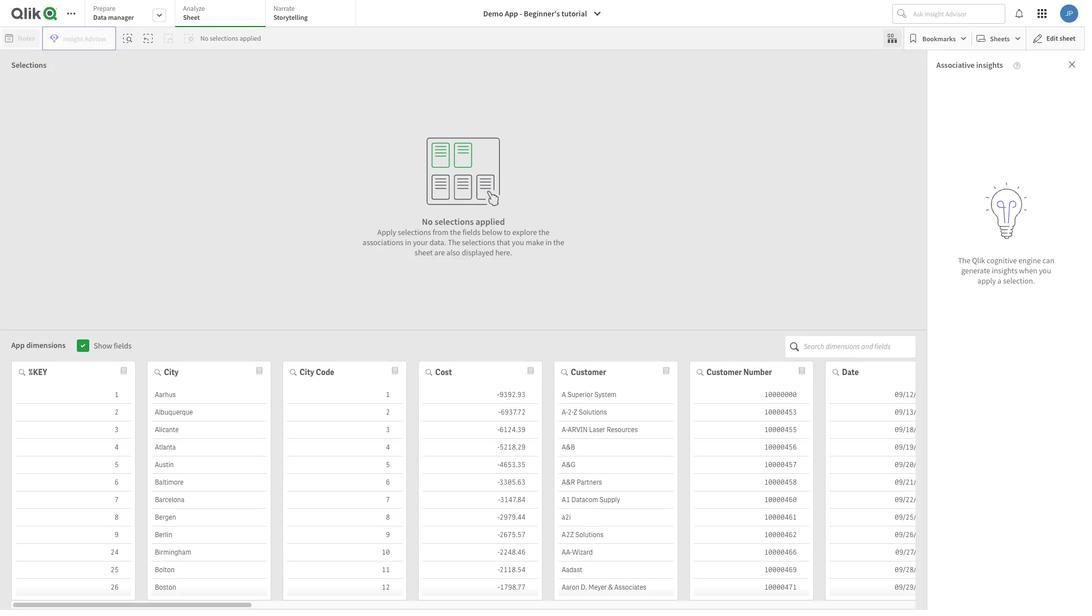 Task type: describe. For each thing, give the bounding box(es) containing it.
birmingham
[[155, 548, 191, 557]]

are
[[435, 248, 445, 258]]

2675.57
[[500, 531, 526, 540]]

the qlik cognitive engine can generate insights when you apply a selection.
[[959, 256, 1055, 286]]

10000462 option
[[694, 527, 810, 544]]

6 option for %key
[[16, 474, 131, 492]]

city code
[[300, 367, 334, 377]]

the inside the qlik cognitive engine can generate insights when you apply a selection.
[[959, 256, 971, 266]]

resources
[[607, 426, 638, 435]]

2 for %key
[[115, 408, 119, 417]]

%key
[[28, 367, 47, 377]]

11 option
[[287, 562, 403, 579]]

albuquerque
[[155, 408, 193, 417]]

10000000 option
[[694, 387, 810, 404]]

10000458
[[765, 478, 797, 487]]

-2248.46 option
[[423, 544, 538, 562]]

- for -4653.35
[[498, 461, 500, 470]]

2118.54
[[500, 566, 526, 575]]

datacom
[[572, 496, 599, 505]]

make
[[526, 238, 544, 248]]

8 for %key
[[115, 513, 119, 522]]

applied for no selections applied apply selections from the fields below to explore the associations in your data. the selections that you make in the sheet are also displayed here.
[[476, 216, 505, 227]]

associative
[[937, 60, 975, 70]]

here.
[[496, 248, 512, 258]]

customer for customer
[[571, 367, 607, 377]]

6937.72
[[501, 408, 526, 417]]

below
[[482, 227, 503, 238]]

10000453 option
[[694, 404, 810, 422]]

sheets
[[991, 34, 1010, 43]]

cost
[[435, 367, 452, 377]]

2 option for city code
[[287, 404, 403, 422]]

10000000
[[765, 390, 797, 400]]

selection region
[[0, 50, 939, 577]]

5 option for city code
[[287, 457, 403, 474]]

-6937.72 option
[[423, 404, 538, 422]]

qlik
[[973, 256, 986, 266]]

3147.84
[[501, 496, 526, 505]]

partners
[[577, 478, 603, 487]]

austin
[[155, 461, 174, 470]]

5 for city code
[[386, 461, 390, 470]]

10000469
[[765, 566, 797, 575]]

a1
[[562, 496, 570, 505]]

-9392.93 option
[[423, 387, 538, 404]]

09/22/2017
[[895, 496, 933, 505]]

25
[[111, 566, 119, 575]]

- for -1798.77
[[498, 583, 500, 592]]

bergen
[[155, 513, 176, 522]]

a2z solutions
[[562, 531, 604, 540]]

9 for city code
[[386, 531, 390, 540]]

- for -2675.57
[[498, 531, 500, 540]]

selections
[[11, 60, 47, 70]]

barcelona
[[155, 496, 185, 505]]

when
[[1020, 266, 1038, 276]]

tutorial
[[562, 8, 587, 19]]

2 in from the left
[[546, 238, 552, 248]]

demo app - beginner's tutorial
[[484, 8, 587, 19]]

no for no selections applied apply selections from the fields below to explore the associations in your data. the selections that you make in the sheet are also displayed here.
[[422, 216, 433, 227]]

atlanta option
[[152, 439, 267, 457]]

- for -2979.44
[[498, 513, 500, 522]]

a-2-z solutions
[[562, 408, 607, 417]]

list box for city
[[152, 387, 267, 611]]

no for no selections applied
[[200, 34, 209, 42]]

close selections tool image
[[889, 34, 898, 43]]

sheet inside no selections applied apply selections from the fields below to explore the associations in your data. the selections that you make in the sheet are also displayed here.
[[415, 248, 433, 258]]

1 horizontal spatial the
[[539, 227, 550, 238]]

james peterson image
[[1061, 5, 1079, 23]]

- for -3147.84
[[499, 496, 501, 505]]

edit sheet
[[1047, 34, 1076, 42]]

7 for %key
[[115, 496, 119, 505]]

10000466
[[765, 548, 797, 557]]

aaron
[[562, 583, 580, 592]]

10000457
[[765, 461, 797, 470]]

-2675.57 option
[[423, 527, 538, 544]]

2-
[[568, 408, 574, 417]]

- inside button
[[520, 8, 523, 19]]

-3147.84 option
[[423, 492, 538, 509]]

09/19/2017
[[895, 443, 933, 452]]

app inside region
[[11, 340, 25, 350]]

2979.44
[[500, 513, 526, 522]]

12
[[382, 583, 390, 592]]

1 vertical spatial solutions
[[576, 531, 604, 540]]

generate
[[962, 266, 991, 276]]

narrate storytelling
[[274, 4, 308, 21]]

10000457 option
[[694, 457, 810, 474]]

8 option for city code
[[287, 509, 403, 527]]

7 option for %key
[[16, 492, 131, 509]]

-5218.29 option
[[423, 439, 538, 457]]

- for -5218.29
[[498, 443, 500, 452]]

24
[[111, 548, 119, 557]]

-3305.63 option
[[423, 474, 538, 492]]

2 horizontal spatial the
[[554, 238, 565, 248]]

- for -2248.46
[[498, 548, 500, 557]]

a2i option
[[559, 509, 674, 527]]

3305.63
[[500, 478, 526, 487]]

aaron d. meyer & associates option
[[559, 579, 674, 597]]

2 option for %key
[[16, 404, 131, 422]]

list box for city code
[[287, 387, 403, 611]]

-4653.35 option
[[423, 457, 538, 474]]

fields inside no selections applied apply selections from the fields below to explore the associations in your data. the selections that you make in the sheet are also displayed here.
[[463, 227, 481, 238]]

4 option for city code
[[287, 439, 403, 457]]

10000458 option
[[694, 474, 810, 492]]

0 vertical spatial solutions
[[579, 408, 607, 417]]

baltimore
[[155, 478, 184, 487]]

9 option for %key
[[16, 527, 131, 544]]

-2248.46
[[498, 548, 526, 557]]

personal button
[[5, 55, 84, 73]]

a&g
[[562, 461, 576, 470]]

4653.35
[[500, 461, 526, 470]]

explore
[[513, 227, 537, 238]]

associates
[[615, 583, 647, 592]]

-2675.57
[[498, 531, 526, 540]]

insights inside the qlik cognitive engine can generate insights when you apply a selection.
[[992, 266, 1018, 276]]

apply
[[978, 276, 997, 286]]

10000460
[[765, 496, 797, 505]]

alicante
[[155, 426, 179, 435]]

analyze sheet
[[183, 4, 205, 21]]

laser
[[589, 426, 606, 435]]

09/20/2017
[[895, 461, 933, 470]]

09/28/2017
[[895, 566, 933, 575]]

1 in from the left
[[405, 238, 412, 248]]

09/21/2017
[[895, 478, 933, 487]]

-2979.44 option
[[423, 509, 538, 527]]

10000461 option
[[694, 509, 810, 527]]

0 horizontal spatial the
[[450, 227, 461, 238]]

prepare
[[93, 4, 116, 12]]

10000453
[[765, 408, 797, 417]]

-6937.72
[[499, 408, 526, 417]]

tab list inside no selections applied application
[[85, 0, 360, 28]]

smart search image
[[124, 34, 133, 43]]

list box containing 09/12/2017
[[830, 387, 946, 611]]

manager
[[108, 13, 134, 21]]

app inside button
[[505, 8, 518, 19]]



Task type: locate. For each thing, give the bounding box(es) containing it.
0 vertical spatial sheet
[[1060, 34, 1076, 42]]

- up -2118.54
[[498, 548, 500, 557]]

customer number
[[707, 367, 773, 377]]

0 vertical spatial a-
[[562, 408, 568, 417]]

1 6 from the left
[[115, 478, 119, 487]]

-
[[520, 8, 523, 19], [498, 390, 500, 400], [499, 408, 501, 417], [498, 426, 500, 435], [498, 443, 500, 452], [498, 461, 500, 470], [498, 478, 500, 487], [499, 496, 501, 505], [498, 513, 500, 522], [498, 531, 500, 540], [498, 548, 500, 557], [498, 566, 500, 575], [498, 583, 500, 592]]

2 7 option from the left
[[287, 492, 403, 509]]

storytelling
[[274, 13, 308, 21]]

1 1 option from the left
[[16, 387, 131, 404]]

applied for no selections applied
[[240, 34, 261, 42]]

1 for city code
[[386, 390, 390, 400]]

-6124.39
[[498, 426, 526, 435]]

9 option up 11 "option"
[[287, 527, 403, 544]]

- down -2979.44
[[498, 531, 500, 540]]

0 horizontal spatial in
[[405, 238, 412, 248]]

no
[[200, 34, 209, 42], [422, 216, 433, 227]]

app left dimensions
[[11, 340, 25, 350]]

1 4 from the left
[[115, 443, 119, 452]]

1 horizontal spatial 2
[[386, 408, 390, 417]]

bergen option
[[152, 509, 267, 527]]

&
[[609, 583, 613, 592]]

2248.46
[[500, 548, 526, 557]]

the right data.
[[448, 238, 461, 248]]

1 vertical spatial a-
[[562, 426, 568, 435]]

-1798.77 option
[[423, 579, 538, 597]]

1 horizontal spatial 7 option
[[287, 492, 403, 509]]

1 a- from the top
[[562, 408, 568, 417]]

2 6 from the left
[[386, 478, 390, 487]]

1 horizontal spatial 1
[[386, 390, 390, 400]]

tab list containing prepare
[[85, 0, 360, 28]]

1 horizontal spatial 7
[[386, 496, 390, 505]]

2 6 option from the left
[[287, 474, 403, 492]]

0 horizontal spatial app
[[11, 340, 25, 350]]

1 vertical spatial applied
[[476, 216, 505, 227]]

aa-
[[562, 548, 573, 557]]

0 horizontal spatial 6 option
[[16, 474, 131, 492]]

0 horizontal spatial customer
[[571, 367, 607, 377]]

2 2 from the left
[[386, 408, 390, 417]]

the right explore
[[539, 227, 550, 238]]

9 option up 25 option
[[16, 527, 131, 544]]

analyze
[[183, 4, 205, 12]]

- up -2675.57
[[498, 513, 500, 522]]

0 horizontal spatial 3
[[115, 426, 119, 435]]

2 option down 'code'
[[287, 404, 403, 422]]

no inside no selections applied apply selections from the fields below to explore the associations in your data. the selections that you make in the sheet are also displayed here.
[[422, 216, 433, 227]]

a- for 2-
[[562, 408, 568, 417]]

a- left z at the bottom
[[562, 408, 568, 417]]

4 option
[[16, 439, 131, 457], [287, 439, 403, 457]]

3 option for city code
[[287, 422, 403, 439]]

beginner's
[[524, 8, 560, 19]]

1 horizontal spatial city
[[300, 367, 314, 377]]

1 vertical spatial the
[[959, 256, 971, 266]]

a- up a&b
[[562, 426, 568, 435]]

1 2 from the left
[[115, 408, 119, 417]]

2 5 from the left
[[386, 461, 390, 470]]

2 customer from the left
[[707, 367, 742, 377]]

1 horizontal spatial 4 option
[[287, 439, 403, 457]]

1 option
[[16, 387, 131, 404], [287, 387, 403, 404]]

0 horizontal spatial 4 option
[[16, 439, 131, 457]]

0 horizontal spatial 5
[[115, 461, 119, 470]]

1 6 option from the left
[[16, 474, 131, 492]]

25 option
[[16, 562, 131, 579]]

sheet right "edit"
[[1060, 34, 1076, 42]]

2 9 option from the left
[[287, 527, 403, 544]]

10000456
[[765, 443, 797, 452]]

1 1 from the left
[[115, 390, 119, 400]]

step back image
[[144, 34, 153, 43]]

1 horizontal spatial 3
[[386, 426, 390, 435]]

10000466 option
[[694, 544, 810, 562]]

0 horizontal spatial you
[[512, 238, 524, 248]]

0 horizontal spatial 8
[[115, 513, 119, 522]]

the
[[448, 238, 461, 248], [959, 256, 971, 266]]

1 horizontal spatial 8 option
[[287, 509, 403, 527]]

customer up the a superior system at the bottom of page
[[571, 367, 607, 377]]

1 3 from the left
[[115, 426, 119, 435]]

1 horizontal spatial 6
[[386, 478, 390, 487]]

1 5 from the left
[[115, 461, 119, 470]]

9 for %key
[[115, 531, 119, 540]]

-2118.54
[[498, 566, 526, 575]]

your
[[413, 238, 428, 248]]

- down -2118.54
[[498, 583, 500, 592]]

1 horizontal spatial applied
[[476, 216, 505, 227]]

0 horizontal spatial the
[[448, 238, 461, 248]]

0 horizontal spatial 8 option
[[16, 509, 131, 527]]

0 horizontal spatial 3 option
[[16, 422, 131, 439]]

you inside the qlik cognitive engine can generate insights when you apply a selection.
[[1040, 266, 1052, 276]]

10000469 option
[[694, 562, 810, 579]]

you right when
[[1040, 266, 1052, 276]]

9 option for city code
[[287, 527, 403, 544]]

1 option down 'code'
[[287, 387, 403, 404]]

- for -6124.39
[[498, 426, 500, 435]]

9 up 24 on the bottom left of page
[[115, 531, 119, 540]]

6 option
[[16, 474, 131, 492], [287, 474, 403, 492]]

narrate
[[274, 4, 295, 12]]

you inside no selections applied apply selections from the fields below to explore the associations in your data. the selections that you make in the sheet are also displayed here.
[[512, 238, 524, 248]]

a-arvin laser resources
[[562, 426, 638, 435]]

a&r partners
[[562, 478, 603, 487]]

engine
[[1019, 256, 1042, 266]]

a
[[998, 276, 1002, 286]]

2 a- from the top
[[562, 426, 568, 435]]

0 horizontal spatial 7 option
[[16, 492, 131, 509]]

supply
[[600, 496, 620, 505]]

2 8 from the left
[[386, 513, 390, 522]]

0 vertical spatial insights
[[977, 60, 1004, 70]]

1 horizontal spatial customer
[[707, 367, 742, 377]]

1 9 option from the left
[[16, 527, 131, 544]]

in
[[405, 238, 412, 248], [546, 238, 552, 248]]

0 vertical spatial applied
[[240, 34, 261, 42]]

aarhus
[[155, 390, 176, 400]]

10 option
[[287, 544, 403, 562]]

0 horizontal spatial applied
[[240, 34, 261, 42]]

fields right show
[[114, 341, 132, 351]]

solutions
[[579, 408, 607, 417], [576, 531, 604, 540]]

meyer
[[589, 583, 607, 592]]

24 option
[[16, 544, 131, 562]]

2 3 from the left
[[386, 426, 390, 435]]

7 up 24 on the bottom left of page
[[115, 496, 119, 505]]

selection.
[[1004, 276, 1036, 286]]

1 horizontal spatial the
[[959, 256, 971, 266]]

3 for city code
[[386, 426, 390, 435]]

a- for arvin
[[562, 426, 568, 435]]

10000471 option
[[694, 579, 810, 597]]

edit sheet button
[[1026, 27, 1086, 50]]

10000471
[[765, 583, 797, 592]]

09/26/2017
[[895, 531, 933, 540]]

can
[[1043, 256, 1055, 266]]

city left 'code'
[[300, 367, 314, 377]]

3 option for %key
[[16, 422, 131, 439]]

superior
[[568, 390, 593, 400]]

1 horizontal spatial sheet
[[1060, 34, 1076, 42]]

4 list box from the left
[[423, 387, 538, 611]]

1 customer from the left
[[571, 367, 607, 377]]

show
[[94, 341, 112, 351]]

the right from
[[450, 227, 461, 238]]

9 up 10
[[386, 531, 390, 540]]

3 list box from the left
[[287, 387, 403, 611]]

list box containing a superior system
[[559, 387, 674, 611]]

0 horizontal spatial 7
[[115, 496, 119, 505]]

a superior system
[[562, 390, 617, 400]]

in right make
[[546, 238, 552, 248]]

customer for customer number
[[707, 367, 742, 377]]

1 horizontal spatial no
[[422, 216, 433, 227]]

1 horizontal spatial fields
[[463, 227, 481, 238]]

1 vertical spatial app
[[11, 340, 25, 350]]

aaron d. meyer & associates
[[562, 583, 647, 592]]

2 1 from the left
[[386, 390, 390, 400]]

8 option for %key
[[16, 509, 131, 527]]

1 8 option from the left
[[16, 509, 131, 527]]

boston option
[[152, 579, 267, 597]]

6 for %key
[[115, 478, 119, 487]]

09/18/2017
[[895, 426, 933, 435]]

list box
[[16, 387, 131, 611], [152, 387, 267, 611], [287, 387, 403, 611], [423, 387, 538, 611], [559, 387, 674, 611], [694, 387, 810, 611], [830, 387, 946, 611]]

city up aarhus
[[164, 367, 179, 377]]

2 4 from the left
[[386, 443, 390, 452]]

a2i
[[562, 513, 571, 522]]

- left beginner's
[[520, 8, 523, 19]]

sheet
[[183, 13, 200, 21]]

4
[[115, 443, 119, 452], [386, 443, 390, 452]]

10
[[382, 548, 390, 557]]

data.
[[430, 238, 447, 248]]

5 list box from the left
[[559, 387, 674, 611]]

0 horizontal spatial 2 option
[[16, 404, 131, 422]]

1 city from the left
[[164, 367, 179, 377]]

0 vertical spatial no
[[200, 34, 209, 42]]

6124.39
[[500, 426, 526, 435]]

list box containing 10000000
[[694, 387, 810, 611]]

tab list
[[85, 0, 360, 28]]

1 vertical spatial no
[[422, 216, 433, 227]]

the inside no selections applied apply selections from the fields below to explore the associations in your data. the selections that you make in the sheet are also displayed here.
[[448, 238, 461, 248]]

- down -2248.46
[[498, 566, 500, 575]]

no up your
[[422, 216, 433, 227]]

0 horizontal spatial 4
[[115, 443, 119, 452]]

1 list box from the left
[[16, 387, 131, 611]]

2 1 option from the left
[[287, 387, 403, 404]]

Search dimensions and fields text field
[[804, 336, 916, 358]]

1 9 from the left
[[115, 531, 119, 540]]

9 option
[[16, 527, 131, 544], [287, 527, 403, 544]]

app dimension region
[[0, 331, 950, 611]]

list box for customer number
[[694, 387, 810, 611]]

2 option
[[16, 404, 131, 422], [287, 404, 403, 422]]

city
[[164, 367, 179, 377], [300, 367, 314, 377]]

d.
[[581, 583, 587, 592]]

0 horizontal spatial 9
[[115, 531, 119, 540]]

2 7 from the left
[[386, 496, 390, 505]]

4 for %key
[[115, 443, 119, 452]]

- for -9392.93
[[498, 390, 500, 400]]

-2118.54 option
[[423, 562, 538, 579]]

aa-wizard
[[562, 548, 593, 557]]

2 2 option from the left
[[287, 404, 403, 422]]

1 7 option from the left
[[16, 492, 131, 509]]

0 horizontal spatial 1 option
[[16, 387, 131, 404]]

- inside "option"
[[498, 583, 500, 592]]

2 8 option from the left
[[287, 509, 403, 527]]

sheets button
[[975, 29, 1024, 48]]

8
[[115, 513, 119, 522], [386, 513, 390, 522]]

09/25/2017
[[895, 513, 933, 522]]

displayed
[[462, 248, 494, 258]]

6 option for city code
[[287, 474, 403, 492]]

aadast
[[562, 566, 583, 575]]

0 vertical spatial the
[[448, 238, 461, 248]]

bolton
[[155, 566, 175, 575]]

edit
[[1047, 34, 1059, 42]]

7 option
[[16, 492, 131, 509], [287, 492, 403, 509]]

0 horizontal spatial city
[[164, 367, 179, 377]]

8 option
[[16, 509, 131, 527], [287, 509, 403, 527]]

4 for city code
[[386, 443, 390, 452]]

5218.29
[[500, 443, 526, 452]]

8 up 24 on the bottom left of page
[[115, 513, 119, 522]]

city for city code
[[300, 367, 314, 377]]

0 horizontal spatial 2
[[115, 408, 119, 417]]

1 horizontal spatial you
[[1040, 266, 1052, 276]]

-3305.63
[[498, 478, 526, 487]]

0 horizontal spatial 6
[[115, 478, 119, 487]]

2 city from the left
[[300, 367, 314, 377]]

the
[[450, 227, 461, 238], [539, 227, 550, 238], [554, 238, 565, 248]]

arvin
[[568, 426, 588, 435]]

app
[[505, 8, 518, 19], [11, 340, 25, 350]]

7
[[115, 496, 119, 505], [386, 496, 390, 505]]

-3147.84
[[499, 496, 526, 505]]

6 for city code
[[386, 478, 390, 487]]

fields inside "app dimension" region
[[114, 341, 132, 351]]

- down -5218.29
[[498, 461, 500, 470]]

12 option
[[287, 579, 403, 597]]

1 7 from the left
[[115, 496, 119, 505]]

6 list box from the left
[[694, 387, 810, 611]]

z
[[574, 408, 578, 417]]

berlin
[[155, 531, 172, 540]]

1 option for %key
[[16, 387, 131, 404]]

10000461
[[765, 513, 797, 522]]

8 up 10
[[386, 513, 390, 522]]

- up -4653.35
[[498, 443, 500, 452]]

5 option
[[16, 457, 131, 474], [287, 457, 403, 474]]

1 horizontal spatial 5 option
[[287, 457, 403, 474]]

1 horizontal spatial 2 option
[[287, 404, 403, 422]]

list box for %key
[[16, 387, 131, 611]]

2 5 option from the left
[[287, 457, 403, 474]]

10000462
[[765, 531, 797, 540]]

customer left number
[[707, 367, 742, 377]]

1 horizontal spatial 1 option
[[287, 387, 403, 404]]

7 up 10
[[386, 496, 390, 505]]

0 vertical spatial you
[[512, 238, 524, 248]]

10000460 option
[[694, 492, 810, 509]]

26
[[111, 583, 119, 592]]

0 horizontal spatial no
[[200, 34, 209, 42]]

- down -3305.63
[[499, 496, 501, 505]]

1 vertical spatial insights
[[992, 266, 1018, 276]]

1 horizontal spatial 9 option
[[287, 527, 403, 544]]

list box containing -9392.93
[[423, 387, 538, 611]]

1 vertical spatial you
[[1040, 266, 1052, 276]]

solutions up wizard
[[576, 531, 604, 540]]

3 option
[[16, 422, 131, 439], [287, 422, 403, 439]]

applied
[[240, 34, 261, 42], [476, 216, 505, 227]]

- for -2118.54
[[498, 566, 500, 575]]

a1 datacom supply
[[562, 496, 620, 505]]

Ask Insight Advisor text field
[[912, 4, 1005, 23]]

no down analyze sheet
[[200, 34, 209, 42]]

sheet left are
[[415, 248, 433, 258]]

to
[[504, 227, 511, 238]]

26 option
[[16, 579, 131, 597]]

1 horizontal spatial 5
[[386, 461, 390, 470]]

0 horizontal spatial 5 option
[[16, 457, 131, 474]]

2 9 from the left
[[386, 531, 390, 540]]

1 vertical spatial sheet
[[415, 248, 433, 258]]

6
[[115, 478, 119, 487], [386, 478, 390, 487]]

applied inside no selections applied apply selections from the fields below to explore the associations in your data. the selections that you make in the sheet are also displayed here.
[[476, 216, 505, 227]]

0 horizontal spatial fields
[[114, 341, 132, 351]]

2 option down %key
[[16, 404, 131, 422]]

7 option up 10 option
[[287, 492, 403, 509]]

1 horizontal spatial 8
[[386, 513, 390, 522]]

09/12/2017
[[895, 390, 933, 400]]

0 horizontal spatial sheet
[[415, 248, 433, 258]]

5 option for %key
[[16, 457, 131, 474]]

- down -4653.35
[[498, 478, 500, 487]]

2 list box from the left
[[152, 387, 267, 611]]

8 option up 24 option
[[16, 509, 131, 527]]

list box containing aarhus
[[152, 387, 267, 611]]

in left your
[[405, 238, 412, 248]]

- up -6937.72
[[498, 390, 500, 400]]

7 option for city code
[[287, 492, 403, 509]]

1 5 option from the left
[[16, 457, 131, 474]]

1 option down %key
[[16, 387, 131, 404]]

1 4 option from the left
[[16, 439, 131, 457]]

1 option for city code
[[287, 387, 403, 404]]

7 for city code
[[386, 496, 390, 505]]

1 horizontal spatial 4
[[386, 443, 390, 452]]

- for -6937.72
[[499, 408, 501, 417]]

0 horizontal spatial 1
[[115, 390, 119, 400]]

3 for %key
[[115, 426, 119, 435]]

1 horizontal spatial 9
[[386, 531, 390, 540]]

7 option up 24 option
[[16, 492, 131, 509]]

5 for %key
[[115, 461, 119, 470]]

1 8 from the left
[[115, 513, 119, 522]]

1 vertical spatial fields
[[114, 341, 132, 351]]

date
[[843, 367, 859, 377]]

no selections applied
[[200, 34, 261, 42]]

1 horizontal spatial 6 option
[[287, 474, 403, 492]]

7 list box from the left
[[830, 387, 946, 611]]

no selections applied application
[[0, 0, 1086, 611]]

show fields
[[94, 341, 132, 351]]

the right make
[[554, 238, 565, 248]]

1 horizontal spatial app
[[505, 8, 518, 19]]

10000456 option
[[694, 439, 810, 457]]

associative insights
[[937, 60, 1004, 70]]

city for city
[[164, 367, 179, 377]]

2
[[115, 408, 119, 417], [386, 408, 390, 417]]

the left qlik
[[959, 256, 971, 266]]

0 vertical spatial app
[[505, 8, 518, 19]]

8 option up 10 option
[[287, 509, 403, 527]]

- for -3305.63
[[498, 478, 500, 487]]

you right 'that'
[[512, 238, 524, 248]]

0 horizontal spatial 9 option
[[16, 527, 131, 544]]

-4653.35
[[498, 461, 526, 470]]

a&b option
[[559, 439, 674, 457]]

2 3 option from the left
[[287, 422, 403, 439]]

fields left below
[[463, 227, 481, 238]]

-1798.77
[[498, 583, 526, 592]]

- inside option
[[499, 408, 501, 417]]

-2979.44
[[498, 513, 526, 522]]

10000455
[[765, 426, 797, 435]]

atlanta
[[155, 443, 176, 452]]

- down -9392.93
[[499, 408, 501, 417]]

0 vertical spatial fields
[[463, 227, 481, 238]]

- up -5218.29
[[498, 426, 500, 435]]

app right the demo
[[505, 8, 518, 19]]

solutions right z at the bottom
[[579, 408, 607, 417]]

1 horizontal spatial 3 option
[[287, 422, 403, 439]]

demo
[[484, 8, 503, 19]]

4 option for %key
[[16, 439, 131, 457]]

sheet inside button
[[1060, 34, 1076, 42]]

number
[[744, 367, 773, 377]]

2 4 option from the left
[[287, 439, 403, 457]]

list box for customer
[[559, 387, 674, 611]]

1 3 option from the left
[[16, 422, 131, 439]]

no selections applied apply selections from the fields below to explore the associations in your data. the selections that you make in the sheet are also displayed here.
[[363, 216, 565, 258]]

personal
[[27, 59, 57, 69]]

list box for cost
[[423, 387, 538, 611]]

10000455 option
[[694, 422, 810, 439]]

2 for city code
[[386, 408, 390, 417]]

1 horizontal spatial in
[[546, 238, 552, 248]]

8 for city code
[[386, 513, 390, 522]]

a&b
[[562, 443, 575, 452]]

1 2 option from the left
[[16, 404, 131, 422]]

1 for %key
[[115, 390, 119, 400]]



Task type: vqa. For each thing, say whether or not it's contained in the screenshot.
the bottommost Add to sheet
no



